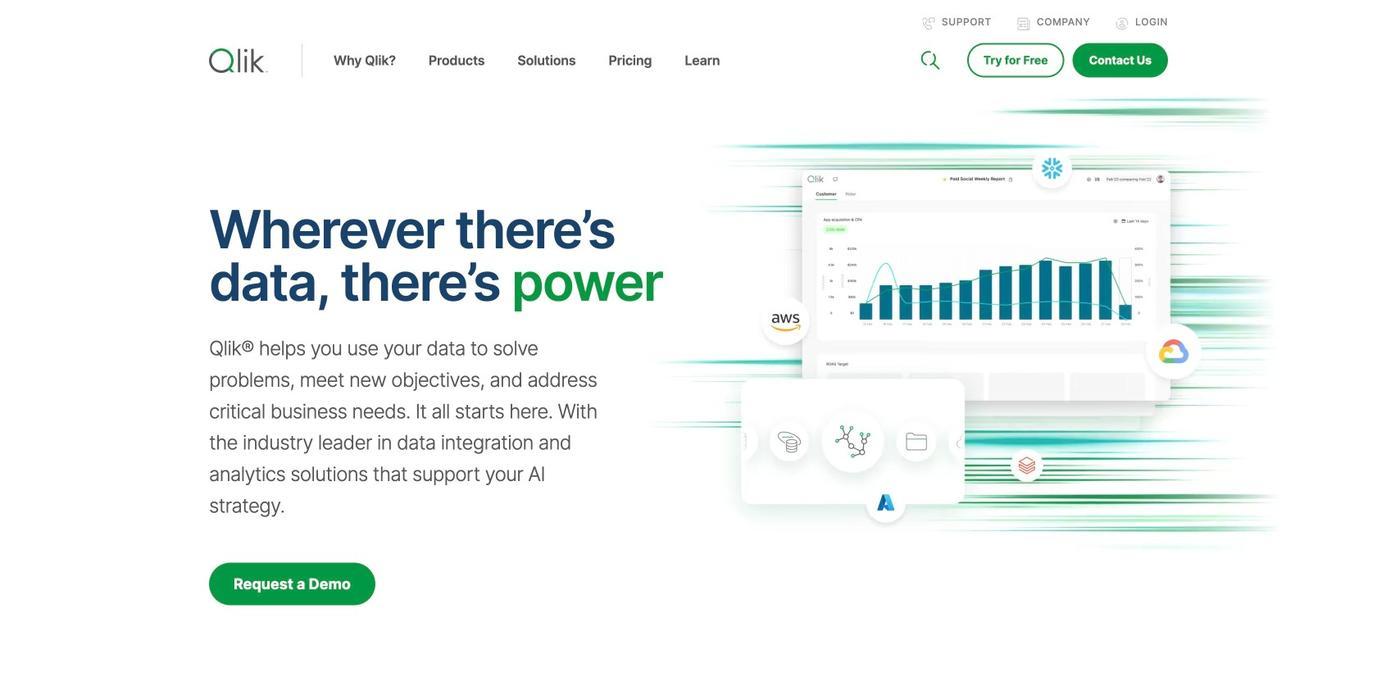 Task type: describe. For each thing, give the bounding box(es) containing it.
qlik image
[[209, 48, 268, 73]]

company image
[[1017, 17, 1030, 30]]

support image
[[922, 17, 935, 30]]



Task type: locate. For each thing, give the bounding box(es) containing it.
login image
[[1116, 17, 1129, 30]]



Task type: vqa. For each thing, say whether or not it's contained in the screenshot.
PHONE (OPTIONAL)
no



